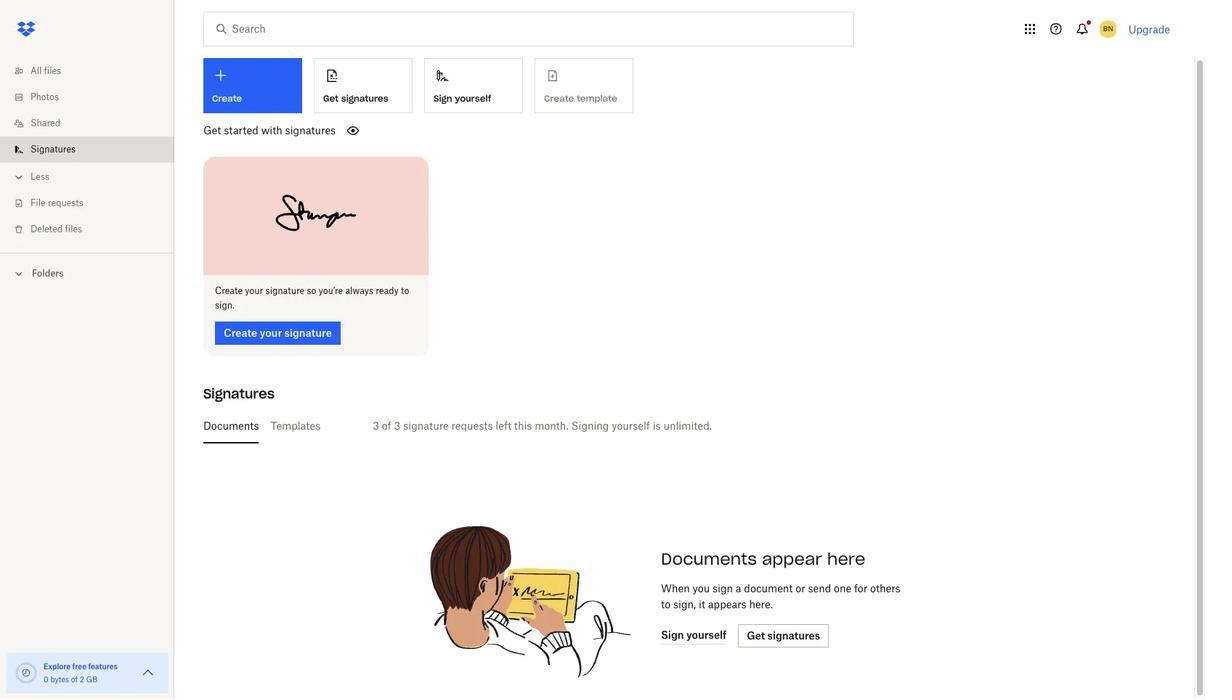 Task type: vqa. For each thing, say whether or not it's contained in the screenshot.
"this"
yes



Task type: describe. For each thing, give the bounding box(es) containing it.
always
[[346, 285, 374, 296]]

1 horizontal spatial sign yourself button
[[661, 628, 727, 645]]

deleted files link
[[12, 217, 174, 243]]

0 horizontal spatial sign
[[434, 93, 452, 104]]

deleted files
[[31, 224, 82, 235]]

templates
[[271, 420, 321, 432]]

started
[[224, 124, 259, 137]]

1 3 from the left
[[373, 420, 379, 432]]

create button
[[203, 58, 302, 113]]

0 vertical spatial get signatures
[[323, 93, 389, 104]]

appear
[[762, 549, 822, 569]]

your for create your signature
[[260, 327, 282, 339]]

0 horizontal spatial yourself
[[455, 93, 492, 104]]

you
[[693, 583, 710, 595]]

explore
[[44, 663, 71, 672]]

create your signature so you're always ready to sign.
[[215, 285, 409, 311]]

3 of 3 signature requests left this month. signing yourself is unlimited.
[[373, 420, 712, 432]]

when
[[661, 583, 690, 595]]

here.
[[750, 599, 773, 611]]

1 horizontal spatial get signatures
[[747, 630, 821, 642]]

files for all files
[[44, 65, 61, 76]]

to inside create your signature so you're always ready to sign.
[[401, 285, 409, 296]]

deleted
[[31, 224, 63, 235]]

tab list containing documents
[[203, 409, 1154, 444]]

signature for create your signature so you're always ready to sign.
[[266, 285, 305, 296]]

signatures list item
[[0, 137, 174, 163]]

of inside explore free features 0 bytes of 2 gb
[[71, 676, 78, 685]]

so
[[307, 285, 316, 296]]

when you sign a document or send one for others to sign, it appears here.
[[661, 583, 901, 611]]

signatures link
[[12, 137, 174, 163]]

1 vertical spatial signatures
[[285, 124, 336, 137]]

bn
[[1104, 24, 1114, 33]]

1 vertical spatial get
[[203, 124, 221, 137]]

documents tab
[[203, 409, 259, 444]]

others
[[871, 583, 901, 595]]

1 horizontal spatial signatures
[[203, 386, 275, 402]]

documents appear here
[[661, 549, 866, 569]]

your for create your signature so you're always ready to sign.
[[245, 285, 263, 296]]

this
[[514, 420, 532, 432]]

upgrade
[[1129, 23, 1171, 35]]

you're
[[319, 285, 343, 296]]

create your signature button
[[215, 322, 341, 345]]

signature for create your signature
[[285, 327, 332, 339]]

quota usage element
[[15, 662, 38, 685]]

shared
[[31, 118, 60, 129]]

ready
[[376, 285, 399, 296]]

is
[[653, 420, 661, 432]]

documents for documents appear here
[[661, 549, 757, 569]]

1 vertical spatial get signatures button
[[739, 625, 829, 648]]

all
[[31, 65, 42, 76]]

it
[[699, 599, 706, 611]]

sign
[[713, 583, 733, 595]]

documents for documents
[[203, 420, 259, 432]]

create for create your signature
[[224, 327, 257, 339]]



Task type: locate. For each thing, give the bounding box(es) containing it.
2 vertical spatial signatures
[[768, 630, 821, 642]]

0 horizontal spatial to
[[401, 285, 409, 296]]

signatures inside list item
[[31, 144, 76, 155]]

2 vertical spatial get
[[747, 630, 765, 642]]

0 horizontal spatial files
[[44, 65, 61, 76]]

requests inside tab list
[[452, 420, 493, 432]]

requests
[[48, 198, 83, 209], [452, 420, 493, 432]]

0 vertical spatial sign yourself button
[[424, 58, 523, 113]]

documents up you
[[661, 549, 757, 569]]

0 vertical spatial yourself
[[455, 93, 492, 104]]

1 horizontal spatial to
[[661, 599, 671, 611]]

1 horizontal spatial signatures
[[341, 93, 389, 104]]

create inside create your signature so you're always ready to sign.
[[215, 285, 243, 296]]

0 horizontal spatial sign yourself button
[[424, 58, 523, 113]]

0 horizontal spatial requests
[[48, 198, 83, 209]]

0 horizontal spatial of
[[71, 676, 78, 685]]

create down sign.
[[224, 327, 257, 339]]

1 vertical spatial get signatures
[[747, 630, 821, 642]]

create your signature
[[224, 327, 332, 339]]

your inside create your signature so you're always ready to sign.
[[245, 285, 263, 296]]

your
[[245, 285, 263, 296], [260, 327, 282, 339]]

0 horizontal spatial signatures
[[31, 144, 76, 155]]

create
[[212, 93, 242, 104], [215, 285, 243, 296], [224, 327, 257, 339]]

folders
[[32, 268, 64, 279]]

documents inside tab list
[[203, 420, 259, 432]]

file
[[31, 198, 46, 209]]

0
[[44, 676, 48, 685]]

sign.
[[215, 300, 235, 311]]

get down here.
[[747, 630, 765, 642]]

0 vertical spatial of
[[382, 420, 392, 432]]

get left started
[[203, 124, 221, 137]]

create inside popup button
[[212, 93, 242, 104]]

0 vertical spatial files
[[44, 65, 61, 76]]

create up started
[[212, 93, 242, 104]]

month.
[[535, 420, 569, 432]]

photos link
[[12, 84, 174, 110]]

1 horizontal spatial get signatures button
[[739, 625, 829, 648]]

to
[[401, 285, 409, 296], [661, 599, 671, 611]]

signatures up documents tab
[[203, 386, 275, 402]]

bn button
[[1097, 17, 1120, 41]]

2 horizontal spatial signatures
[[768, 630, 821, 642]]

features
[[88, 663, 118, 672]]

photos
[[31, 92, 59, 102]]

files
[[44, 65, 61, 76], [65, 224, 82, 235]]

0 vertical spatial documents
[[203, 420, 259, 432]]

0 vertical spatial signatures
[[341, 93, 389, 104]]

free
[[72, 663, 86, 672]]

or
[[796, 583, 806, 595]]

0 horizontal spatial signatures
[[285, 124, 336, 137]]

1 horizontal spatial get
[[323, 93, 339, 104]]

file requests link
[[12, 190, 174, 217]]

2 vertical spatial signature
[[403, 420, 449, 432]]

unlimited.
[[664, 420, 712, 432]]

0 vertical spatial sign yourself
[[434, 93, 492, 104]]

0 horizontal spatial get signatures button
[[314, 58, 413, 113]]

signatures down shared
[[31, 144, 76, 155]]

2
[[80, 676, 84, 685]]

0 horizontal spatial documents
[[203, 420, 259, 432]]

0 horizontal spatial get signatures
[[323, 93, 389, 104]]

files right deleted
[[65, 224, 82, 235]]

get signatures button
[[314, 58, 413, 113], [739, 625, 829, 648]]

to inside when you sign a document or send one for others to sign, it appears here.
[[661, 599, 671, 611]]

list
[[0, 49, 174, 253]]

send
[[808, 583, 832, 595]]

signature inside create your signature so you're always ready to sign.
[[266, 285, 305, 296]]

0 vertical spatial to
[[401, 285, 409, 296]]

a
[[736, 583, 742, 595]]

1 vertical spatial sign yourself button
[[661, 628, 727, 645]]

appears
[[708, 599, 747, 611]]

for
[[855, 583, 868, 595]]

0 vertical spatial requests
[[48, 198, 83, 209]]

0 horizontal spatial get
[[203, 124, 221, 137]]

1 horizontal spatial documents
[[661, 549, 757, 569]]

get started with signatures
[[203, 124, 336, 137]]

file requests
[[31, 198, 83, 209]]

1 vertical spatial sign
[[661, 629, 684, 642]]

2 horizontal spatial get
[[747, 630, 765, 642]]

yourself inside tab list
[[612, 420, 650, 432]]

1 horizontal spatial sign
[[661, 629, 684, 642]]

your down create your signature so you're always ready to sign.
[[260, 327, 282, 339]]

signature inside tab list
[[403, 420, 449, 432]]

files right the all
[[44, 65, 61, 76]]

requests left left
[[452, 420, 493, 432]]

2 horizontal spatial yourself
[[687, 629, 727, 642]]

your inside the create your signature button
[[260, 327, 282, 339]]

dropbox image
[[12, 15, 41, 44]]

sign yourself button
[[424, 58, 523, 113], [661, 628, 727, 645]]

1 vertical spatial sign yourself
[[661, 629, 727, 642]]

1 horizontal spatial of
[[382, 420, 392, 432]]

get up get started with signatures
[[323, 93, 339, 104]]

requests inside list
[[48, 198, 83, 209]]

1 vertical spatial to
[[661, 599, 671, 611]]

all files link
[[12, 58, 174, 84]]

gb
[[86, 676, 98, 685]]

your up create your signature
[[245, 285, 263, 296]]

one
[[834, 583, 852, 595]]

upgrade link
[[1129, 23, 1171, 35]]

of inside tab list
[[382, 420, 392, 432]]

0 vertical spatial your
[[245, 285, 263, 296]]

less
[[31, 172, 49, 182]]

0 vertical spatial get
[[323, 93, 339, 104]]

0 vertical spatial signature
[[266, 285, 305, 296]]

3
[[373, 420, 379, 432], [394, 420, 401, 432]]

templates tab
[[271, 409, 321, 444]]

signatures
[[31, 144, 76, 155], [203, 386, 275, 402]]

1 horizontal spatial sign yourself
[[661, 629, 727, 642]]

signatures
[[341, 93, 389, 104], [285, 124, 336, 137], [768, 630, 821, 642]]

sign
[[434, 93, 452, 104], [661, 629, 684, 642]]

with
[[261, 124, 283, 137]]

documents
[[203, 420, 259, 432], [661, 549, 757, 569]]

bytes
[[50, 676, 69, 685]]

files for deleted files
[[65, 224, 82, 235]]

1 horizontal spatial requests
[[452, 420, 493, 432]]

0 vertical spatial signatures
[[31, 144, 76, 155]]

list containing all files
[[0, 49, 174, 253]]

explore free features 0 bytes of 2 gb
[[44, 663, 118, 685]]

create for create
[[212, 93, 242, 104]]

less image
[[12, 170, 26, 185]]

yourself
[[455, 93, 492, 104], [612, 420, 650, 432], [687, 629, 727, 642]]

0 vertical spatial sign
[[434, 93, 452, 104]]

1 vertical spatial of
[[71, 676, 78, 685]]

create for create your signature so you're always ready to sign.
[[215, 285, 243, 296]]

0 horizontal spatial 3
[[373, 420, 379, 432]]

create up sign.
[[215, 285, 243, 296]]

0 vertical spatial get signatures button
[[314, 58, 413, 113]]

signature inside button
[[285, 327, 332, 339]]

1 horizontal spatial 3
[[394, 420, 401, 432]]

left
[[496, 420, 512, 432]]

get signatures
[[323, 93, 389, 104], [747, 630, 821, 642]]

1 vertical spatial requests
[[452, 420, 493, 432]]

requests right file
[[48, 198, 83, 209]]

sign,
[[674, 599, 696, 611]]

1 vertical spatial signature
[[285, 327, 332, 339]]

1 vertical spatial documents
[[661, 549, 757, 569]]

1 vertical spatial files
[[65, 224, 82, 235]]

1 vertical spatial your
[[260, 327, 282, 339]]

document
[[744, 583, 793, 595]]

of
[[382, 420, 392, 432], [71, 676, 78, 685]]

get
[[323, 93, 339, 104], [203, 124, 221, 137], [747, 630, 765, 642]]

1 horizontal spatial files
[[65, 224, 82, 235]]

2 3 from the left
[[394, 420, 401, 432]]

all files
[[31, 65, 61, 76]]

to down "when"
[[661, 599, 671, 611]]

documents left templates
[[203, 420, 259, 432]]

create inside button
[[224, 327, 257, 339]]

1 vertical spatial signatures
[[203, 386, 275, 402]]

folders button
[[0, 262, 174, 284]]

signature
[[266, 285, 305, 296], [285, 327, 332, 339], [403, 420, 449, 432]]

here
[[828, 549, 866, 569]]

signing
[[572, 420, 609, 432]]

1 vertical spatial create
[[215, 285, 243, 296]]

1 horizontal spatial yourself
[[612, 420, 650, 432]]

to right ready
[[401, 285, 409, 296]]

2 vertical spatial yourself
[[687, 629, 727, 642]]

Search text field
[[232, 21, 824, 37]]

2 vertical spatial create
[[224, 327, 257, 339]]

sign yourself
[[434, 93, 492, 104], [661, 629, 727, 642]]

0 horizontal spatial sign yourself
[[434, 93, 492, 104]]

shared link
[[12, 110, 174, 137]]

1 vertical spatial yourself
[[612, 420, 650, 432]]

tab list
[[203, 409, 1154, 444]]

0 vertical spatial create
[[212, 93, 242, 104]]



